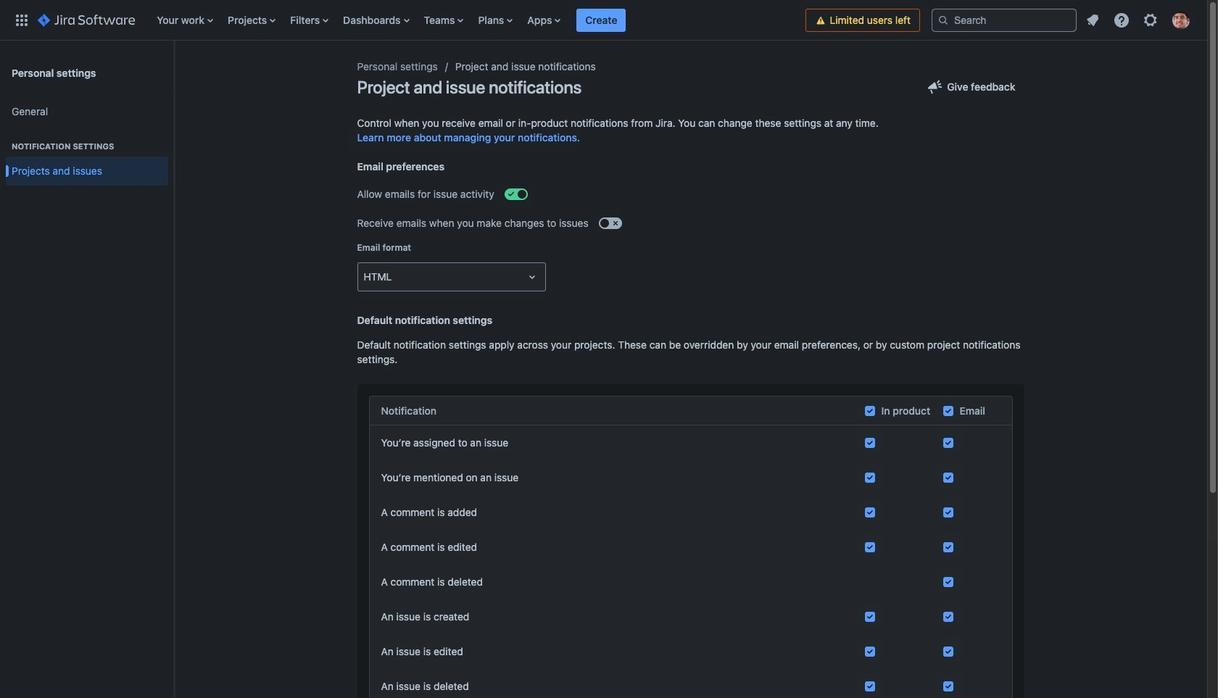 Task type: locate. For each thing, give the bounding box(es) containing it.
Search field
[[932, 8, 1077, 32]]

banner
[[0, 0, 1207, 41]]

None text field
[[364, 270, 366, 284]]

settings image
[[1142, 11, 1159, 29]]

sidebar navigation image
[[158, 58, 190, 87]]

group
[[6, 93, 168, 194], [6, 126, 168, 190]]

None search field
[[932, 8, 1077, 32]]

1 horizontal spatial list
[[1080, 7, 1199, 33]]

your profile and settings image
[[1173, 11, 1190, 29]]

list item
[[577, 0, 626, 40]]

list
[[150, 0, 806, 40], [1080, 7, 1199, 33]]

heading
[[6, 141, 168, 152]]

search image
[[938, 14, 949, 26]]

jira software image
[[38, 11, 135, 29], [38, 11, 135, 29]]



Task type: describe. For each thing, give the bounding box(es) containing it.
appswitcher icon image
[[13, 11, 30, 29]]

1 group from the top
[[6, 93, 168, 194]]

open image
[[523, 268, 541, 286]]

primary element
[[9, 0, 806, 40]]

notifications image
[[1084, 11, 1101, 29]]

0 horizontal spatial list
[[150, 0, 806, 40]]

2 group from the top
[[6, 126, 168, 190]]

help image
[[1113, 11, 1130, 29]]



Task type: vqa. For each thing, say whether or not it's contained in the screenshot.
"list item"
yes



